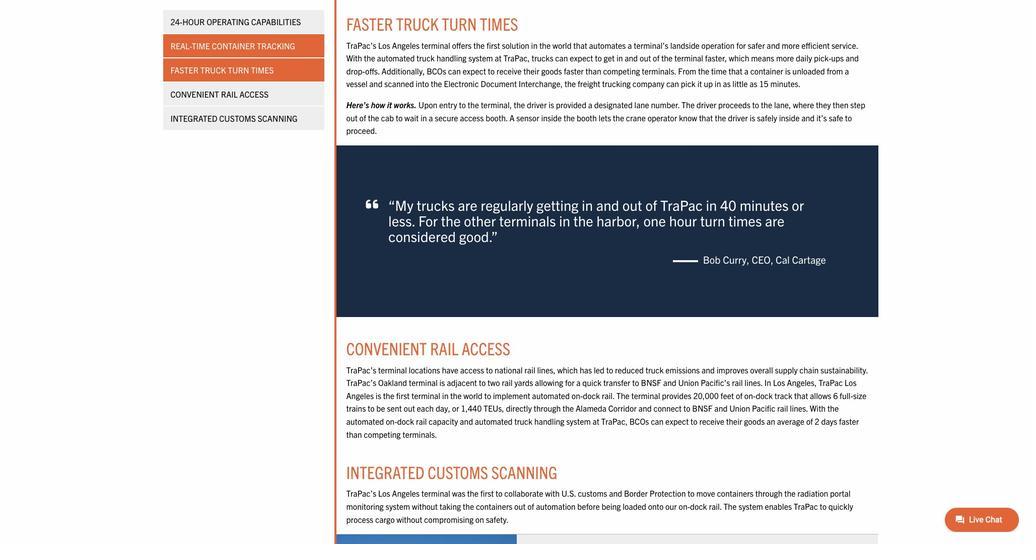 Task type: locate. For each thing, give the bounding box(es) containing it.
2 vertical spatial truck
[[515, 417, 533, 427]]

convenient rail access up locations
[[347, 338, 511, 360]]

faster up offs.
[[347, 13, 393, 35]]

for left safer
[[737, 40, 746, 50]]

1 vertical spatial lines.
[[790, 404, 809, 414]]

1 horizontal spatial receive
[[700, 417, 725, 427]]

first inside trapac's terminal locations have access to national rail lines, which has led to reduced truck emissions and improves overall supply chain sustainability. trapac's oakland terminal is adjacent to two rail yards allowing for a quick transfer to bnsf and union pacific's rail lines. in los angeles, trapac los angeles is the first terminal in the world to implement automated on-dock rail. the terminal provides 20,000 feet of on-dock track that allows 6 full-size trains to be sent out each day, or 1,440 teus, directly through the alameda corridor and connect to bnsf and union pacific rail lines. with the automated on-dock rail capacity and automated truck handling system at trapac, bcos can expect to receive their goods an average of 2 days faster than competing terminals.
[[396, 391, 410, 401]]

times inside faster truck turn times link
[[251, 65, 274, 75]]

first left solution
[[487, 40, 500, 50]]

which inside trapac's los angeles terminal offers the first solution in the world that automates a terminal's landside operation for safer and more efficient service. with the automated truck handling system at trapac, trucks can expect to get in and out of the terminal faster, which means more daily pick-ups and drop-offs. additionally, bcos can expect to receive their goods faster than competing terminals. from the time that a container is unloaded from a vessel and scanned into the electronic document interchange, the freight trucking company can pick it up in as little as 15 minutes.
[[729, 53, 750, 63]]

1 vertical spatial for
[[565, 378, 575, 388]]

can up electronic
[[448, 66, 461, 76]]

0 vertical spatial scanning
[[258, 113, 298, 123]]

integrated inside integrated customs scanning link
[[171, 113, 218, 123]]

with
[[545, 489, 560, 499]]

container
[[212, 41, 255, 51]]

first up "on"
[[481, 489, 494, 499]]

or right minutes
[[792, 196, 805, 214]]

that up little
[[729, 66, 743, 76]]

40
[[721, 196, 737, 214]]

0 vertical spatial more
[[782, 40, 800, 50]]

to left two
[[479, 378, 486, 388]]

automation
[[536, 502, 576, 512]]

minutes
[[740, 196, 789, 214]]

1 access from the top
[[460, 113, 484, 123]]

through inside trapac's los angeles terminal was the first to collaborate with u.s. customs and border protection to move containers through the radiation portal monitoring system without taking the containers out of automation before being loaded onto our on-dock rail. the system enables trapac to quickly process cargo without compromising on safety.
[[756, 489, 783, 499]]

which left has on the bottom right of page
[[558, 365, 578, 375]]

system down "alameda"
[[567, 417, 591, 427]]

0 horizontal spatial trucks
[[417, 196, 455, 214]]

0 vertical spatial access
[[240, 89, 269, 99]]

directly
[[506, 404, 532, 414]]

trapac inside trapac's los angeles terminal was the first to collaborate with u.s. customs and border protection to move containers through the radiation portal monitoring system without taking the containers out of automation before being loaded onto our on-dock rail. the system enables trapac to quickly process cargo without compromising on safety.
[[794, 502, 818, 512]]

truck inside trapac's los angeles terminal offers the first solution in the world that automates a terminal's landside operation for safer and more efficient service. with the automated truck handling system at trapac, trucks can expect to get in and out of the terminal faster, which means more daily pick-ups and drop-offs. additionally, bcos can expect to receive their goods faster than competing terminals. from the time that a container is unloaded from a vessel and scanned into the electronic document interchange, the freight trucking company can pick it up in as little as 15 minutes.
[[417, 53, 435, 63]]

which
[[729, 53, 750, 63], [558, 365, 578, 375]]

than up the freight
[[586, 66, 602, 76]]

from
[[678, 66, 697, 76]]

access left booth.
[[460, 113, 484, 123]]

automated inside trapac's los angeles terminal offers the first solution in the world that automates a terminal's landside operation for safer and more efficient service. with the automated truck handling system at trapac, trucks can expect to get in and out of the terminal faster, which means more daily pick-ups and drop-offs. additionally, bcos can expect to receive their goods faster than competing terminals. from the time that a container is unloaded from a vessel and scanned into the electronic document interchange, the freight trucking company can pick it up in as little as 15 minutes.
[[377, 53, 415, 63]]

terminal up taking
[[422, 489, 451, 499]]

a inside trapac's terminal locations have access to national rail lines, which has led to reduced truck emissions and improves overall supply chain sustainability. trapac's oakland terminal is adjacent to two rail yards allowing for a quick transfer to bnsf and union pacific's rail lines. in los angeles, trapac los angeles is the first terminal in the world to implement automated on-dock rail. the terminal provides 20,000 feet of on-dock track that allows 6 full-size trains to be sent out each day, or 1,440 teus, directly through the alameda corridor and connect to bnsf and union pacific rail lines. with the automated on-dock rail capacity and automated truck handling system at trapac, bcos can expect to receive their goods an average of 2 days faster than competing terminals.
[[577, 378, 581, 388]]

0 horizontal spatial scanning
[[258, 113, 298, 123]]

solution
[[502, 40, 530, 50]]

is up the minutes.
[[786, 66, 791, 76]]

lines. up 'average'
[[790, 404, 809, 414]]

an
[[767, 417, 776, 427]]

it left up
[[698, 79, 702, 89]]

driver down up
[[697, 100, 717, 110]]

0 horizontal spatial receive
[[497, 66, 522, 76]]

2 inside from the left
[[780, 113, 800, 123]]

designated
[[595, 100, 633, 110]]

2 horizontal spatial expect
[[666, 417, 689, 427]]

rail. inside trapac's terminal locations have access to national rail lines, which has led to reduced truck emissions and improves overall supply chain sustainability. trapac's oakland terminal is adjacent to two rail yards allowing for a quick transfer to bnsf and union pacific's rail lines. in los angeles, trapac los angeles is the first terminal in the world to implement automated on-dock rail. the terminal provides 20,000 feet of on-dock track that allows 6 full-size trains to be sent out each day, or 1,440 teus, directly through the alameda corridor and connect to bnsf and union pacific rail lines. with the automated on-dock rail capacity and automated truck handling system at trapac, bcos can expect to receive their goods an average of 2 days faster than competing terminals.
[[602, 391, 615, 401]]

in inside upon entry to the terminal, the driver is provided a designated lane number. the driver proceeds to the lane, where they then step out of the cab to wait in a secure access booth. a sensor inside the booth lets the crane operator know that the driver is safely inside and it's safe to proceed.
[[421, 113, 427, 123]]

wait
[[405, 113, 419, 123]]

1 vertical spatial convenient rail access
[[347, 338, 511, 360]]

scanning inside integrated customs scanning link
[[258, 113, 298, 123]]

bnsf
[[641, 378, 662, 388], [693, 404, 713, 414]]

collaborate
[[505, 489, 544, 499]]

world up "1,440"
[[464, 391, 483, 401]]

trucks up considered
[[417, 196, 455, 214]]

the up up
[[699, 66, 710, 76]]

1 horizontal spatial terminals.
[[642, 66, 677, 76]]

the right for
[[441, 212, 461, 230]]

24-hour operating capabilities
[[171, 17, 301, 27]]

0 vertical spatial terminals.
[[642, 66, 677, 76]]

1 vertical spatial customs
[[428, 462, 489, 483]]

0 vertical spatial truck
[[417, 53, 435, 63]]

rail
[[525, 365, 536, 375], [502, 378, 513, 388], [732, 378, 743, 388], [778, 404, 789, 414], [416, 417, 427, 427]]

entry
[[440, 100, 457, 110]]

1 vertical spatial through
[[756, 489, 783, 499]]

operator
[[648, 113, 678, 123]]

allows
[[811, 391, 832, 401]]

other
[[464, 212, 496, 230]]

that inside trapac's terminal locations have access to national rail lines, which has led to reduced truck emissions and improves overall supply chain sustainability. trapac's oakland terminal is adjacent to two rail yards allowing for a quick transfer to bnsf and union pacific's rail lines. in los angeles, trapac los angeles is the first terminal in the world to implement automated on-dock rail. the terminal provides 20,000 feet of on-dock track that allows 6 full-size trains to be sent out each day, or 1,440 teus, directly through the alameda corridor and connect to bnsf and union pacific rail lines. with the automated on-dock rail capacity and automated truck handling system at trapac, bcos can expect to receive their goods an average of 2 days faster than competing terminals.
[[795, 391, 809, 401]]

receive
[[497, 66, 522, 76], [700, 417, 725, 427]]

proceeds
[[719, 100, 751, 110]]

2 vertical spatial angeles
[[392, 489, 420, 499]]

of inside upon entry to the terminal, the driver is provided a designated lane number. the driver proceeds to the lane, where they then step out of the cab to wait in a secure access booth. a sensor inside the booth lets the crane operator know that the driver is safely inside and it's safe to proceed.
[[360, 113, 366, 123]]

0 horizontal spatial which
[[558, 365, 578, 375]]

at inside trapac's terminal locations have access to national rail lines, which has led to reduced truck emissions and improves overall supply chain sustainability. trapac's oakland terminal is adjacent to two rail yards allowing for a quick transfer to bnsf and union pacific's rail lines. in los angeles, trapac los angeles is the first terminal in the world to implement automated on-dock rail. the terminal provides 20,000 feet of on-dock track that allows 6 full-size trains to be sent out each day, or 1,440 teus, directly through the alameda corridor and connect to bnsf and union pacific rail lines. with the automated on-dock rail capacity and automated truck handling system at trapac, bcos can expect to receive their goods an average of 2 days faster than competing terminals.
[[593, 417, 600, 427]]

1 horizontal spatial rail.
[[709, 502, 722, 512]]

pick
[[681, 79, 696, 89]]

faster truck turn times
[[347, 13, 518, 35], [171, 65, 274, 75]]

2 as from the left
[[750, 79, 758, 89]]

bcos down corridor
[[630, 417, 649, 427]]

can left pick
[[667, 79, 680, 89]]

their inside trapac's terminal locations have access to national rail lines, which has led to reduced truck emissions and improves overall supply chain sustainability. trapac's oakland terminal is adjacent to two rail yards allowing for a quick transfer to bnsf and union pacific's rail lines. in los angeles, trapac los angeles is the first terminal in the world to implement automated on-dock rail. the terminal provides 20,000 feet of on-dock track that allows 6 full-size trains to be sent out each day, or 1,440 teus, directly through the alameda corridor and connect to bnsf and union pacific rail lines. with the automated on-dock rail capacity and automated truck handling system at trapac, bcos can expect to receive their goods an average of 2 days faster than competing terminals.
[[727, 417, 743, 427]]

0 horizontal spatial with
[[347, 53, 362, 63]]

world
[[553, 40, 572, 50], [464, 391, 483, 401]]

1 horizontal spatial or
[[792, 196, 805, 214]]

los up offs.
[[378, 40, 390, 50]]

1 horizontal spatial competing
[[604, 66, 640, 76]]

trapac's los angeles terminal offers the first solution in the world that automates a terminal's landside operation for safer and more efficient service. with the automated truck handling system at trapac, trucks can expect to get in and out of the terminal faster, which means more daily pick-ups and drop-offs. additionally, bcos can expect to receive their goods faster than competing terminals. from the time that a container is unloaded from a vessel and scanned into the electronic document interchange, the freight trucking company can pick it up in as little as 15 minutes.
[[347, 40, 859, 89]]

0 vertical spatial with
[[347, 53, 362, 63]]

0 vertical spatial angeles
[[392, 40, 420, 50]]

0 vertical spatial expect
[[570, 53, 594, 63]]

1 horizontal spatial than
[[586, 66, 602, 76]]

trucks up interchange,
[[532, 53, 554, 63]]

a left quick
[[577, 378, 581, 388]]

1 vertical spatial competing
[[364, 430, 401, 440]]

0 vertical spatial which
[[729, 53, 750, 63]]

on
[[476, 515, 484, 525]]

terminals. up company
[[642, 66, 677, 76]]

faster,
[[706, 53, 727, 63]]

1 vertical spatial with
[[810, 404, 826, 414]]

1 vertical spatial trapac
[[819, 378, 843, 388]]

cal
[[776, 253, 790, 266]]

trapac,
[[504, 53, 530, 63], [602, 417, 628, 427]]

2 vertical spatial trapac
[[794, 502, 818, 512]]

1 vertical spatial faster
[[840, 417, 860, 427]]

times
[[729, 212, 762, 230]]

onto
[[648, 502, 664, 512]]

without right cargo
[[397, 515, 423, 525]]

through down allowing
[[534, 404, 561, 414]]

safety.
[[486, 515, 509, 525]]

with inside trapac's los angeles terminal offers the first solution in the world that automates a terminal's landside operation for safer and more efficient service. with the automated truck handling system at trapac, trucks can expect to get in and out of the terminal faster, which means more daily pick-ups and drop-offs. additionally, bcos can expect to receive their goods faster than competing terminals. from the time that a container is unloaded from a vessel and scanned into the electronic document interchange, the freight trucking company can pick it up in as little as 15 minutes.
[[347, 53, 362, 63]]

0 vertical spatial or
[[792, 196, 805, 214]]

or right day,
[[452, 404, 459, 414]]

in right up
[[715, 79, 722, 89]]

dock up "alameda"
[[583, 391, 600, 401]]

competing down be
[[364, 430, 401, 440]]

1 vertical spatial terminals.
[[403, 430, 438, 440]]

trapac, down solution
[[504, 53, 530, 63]]

faster right days
[[840, 417, 860, 427]]

24-hour operating capabilities link
[[163, 10, 324, 33]]

inside
[[542, 113, 562, 123], [780, 113, 800, 123]]

the up corridor
[[617, 391, 630, 401]]

convenient down time
[[171, 89, 219, 99]]

2 access from the top
[[461, 365, 484, 375]]

trucks inside trapac's los angeles terminal offers the first solution in the world that automates a terminal's landside operation for safer and more efficient service. with the automated truck handling system at trapac, trucks can expect to get in and out of the terminal faster, which means more daily pick-ups and drop-offs. additionally, bcos can expect to receive their goods faster than competing terminals. from the time that a container is unloaded from a vessel and scanned into the electronic document interchange, the freight trucking company can pick it up in as little as 15 minutes.
[[532, 53, 554, 63]]

it right how
[[387, 100, 392, 110]]

1 vertical spatial at
[[593, 417, 600, 427]]

0 vertical spatial receive
[[497, 66, 522, 76]]

terminal up "from" on the right top of page
[[675, 53, 704, 63]]

as
[[723, 79, 731, 89], [750, 79, 758, 89]]

1 vertical spatial convenient
[[347, 338, 427, 360]]

angeles for trapac's los angeles terminal was the first to collaborate with u.s. customs and border protection to move containers through the radiation portal monitoring system without taking the containers out of automation before being loaded onto our on-dock rail. the system enables trapac to quickly process cargo without compromising on safety.
[[392, 489, 420, 499]]

dock
[[583, 391, 600, 401], [756, 391, 773, 401], [397, 417, 414, 427], [691, 502, 708, 512]]

0 vertical spatial lines.
[[745, 378, 763, 388]]

a left the terminal's
[[628, 40, 632, 50]]

faster inside trapac's terminal locations have access to national rail lines, which has led to reduced truck emissions and improves overall supply chain sustainability. trapac's oakland terminal is adjacent to two rail yards allowing for a quick transfer to bnsf and union pacific's rail lines. in los angeles, trapac los angeles is the first terminal in the world to implement automated on-dock rail. the terminal provides 20,000 feet of on-dock track that allows 6 full-size trains to be sent out each day, or 1,440 teus, directly through the alameda corridor and connect to bnsf and union pacific rail lines. with the automated on-dock rail capacity and automated truck handling system at trapac, bcos can expect to receive their goods an average of 2 days faster than competing terminals.
[[840, 417, 860, 427]]

1 trapac's from the top
[[347, 40, 377, 50]]

times
[[480, 13, 518, 35], [251, 65, 274, 75]]

1 vertical spatial bnsf
[[693, 404, 713, 414]]

the left terminal,
[[468, 100, 479, 110]]

1 vertical spatial access
[[461, 365, 484, 375]]

1 vertical spatial scanning
[[492, 462, 558, 483]]

1 vertical spatial containers
[[476, 502, 513, 512]]

through inside trapac's terminal locations have access to national rail lines, which has led to reduced truck emissions and improves overall supply chain sustainability. trapac's oakland terminal is adjacent to two rail yards allowing for a quick transfer to bnsf and union pacific's rail lines. in los angeles, trapac los angeles is the first terminal in the world to implement automated on-dock rail. the terminal provides 20,000 feet of on-dock track that allows 6 full-size trains to be sent out each day, or 1,440 teus, directly through the alameda corridor and connect to bnsf and union pacific rail lines. with the automated on-dock rail capacity and automated truck handling system at trapac, bcos can expect to receive their goods an average of 2 days faster than competing terminals.
[[534, 404, 561, 414]]

of left hour
[[646, 196, 658, 214]]

access up the 'adjacent'
[[461, 365, 484, 375]]

to right the cab
[[396, 113, 403, 123]]

their inside trapac's los angeles terminal offers the first solution in the world that automates a terminal's landside operation for safer and more efficient service. with the automated truck handling system at trapac, trucks can expect to get in and out of the terminal faster, which means more daily pick-ups and drop-offs. additionally, bcos can expect to receive their goods faster than competing terminals. from the time that a container is unloaded from a vessel and scanned into the electronic document interchange, the freight trucking company can pick it up in as little as 15 minutes.
[[524, 66, 540, 76]]

0 vertical spatial faster truck turn times
[[347, 13, 518, 35]]

trapac's inside trapac's los angeles terminal offers the first solution in the world that automates a terminal's landside operation for safer and more efficient service. with the automated truck handling system at trapac, trucks can expect to get in and out of the terminal faster, which means more daily pick-ups and drop-offs. additionally, bcos can expect to receive their goods faster than competing terminals. from the time that a container is unloaded from a vessel and scanned into the electronic document interchange, the freight trucking company can pick it up in as little as 15 minutes.
[[347, 40, 377, 50]]

trapac's inside trapac's los angeles terminal was the first to collaborate with u.s. customs and border protection to move containers through the radiation portal monitoring system without taking the containers out of automation before being loaded onto our on-dock rail. the system enables trapac to quickly process cargo without compromising on safety.
[[347, 489, 377, 499]]

for
[[419, 212, 438, 230]]

trapac, down corridor
[[602, 417, 628, 427]]

truck inside faster truck turn times link
[[200, 65, 226, 75]]

1 vertical spatial turn
[[228, 65, 249, 75]]

little
[[733, 79, 748, 89]]

out inside trapac's terminal locations have access to national rail lines, which has led to reduced truck emissions and improves overall supply chain sustainability. trapac's oakland terminal is adjacent to two rail yards allowing for a quick transfer to bnsf and union pacific's rail lines. in los angeles, trapac los angeles is the first terminal in the world to implement automated on-dock rail. the terminal provides 20,000 feet of on-dock track that allows 6 full-size trains to be sent out each day, or 1,440 teus, directly through the alameda corridor and connect to bnsf and union pacific rail lines. with the automated on-dock rail capacity and automated truck handling system at trapac, bcos can expect to receive their goods an average of 2 days faster than competing terminals.
[[404, 404, 415, 414]]

compromising
[[424, 515, 474, 525]]

at up document
[[495, 53, 502, 63]]

receive down 20,000
[[700, 417, 725, 427]]

inside down provided
[[542, 113, 562, 123]]

automated up additionally,
[[377, 53, 415, 63]]

system
[[469, 53, 493, 63], [567, 417, 591, 427], [386, 502, 410, 512], [739, 502, 764, 512]]

system inside trapac's terminal locations have access to national rail lines, which has led to reduced truck emissions and improves overall supply chain sustainability. trapac's oakland terminal is adjacent to two rail yards allowing for a quick transfer to bnsf and union pacific's rail lines. in los angeles, trapac los angeles is the first terminal in the world to implement automated on-dock rail. the terminal provides 20,000 feet of on-dock track that allows 6 full-size trains to be sent out each day, or 1,440 teus, directly through the alameda corridor and connect to bnsf and union pacific rail lines. with the automated on-dock rail capacity and automated truck handling system at trapac, bcos can expect to receive their goods an average of 2 days faster than competing terminals.
[[567, 417, 591, 427]]

1 vertical spatial access
[[462, 338, 511, 360]]

service.
[[832, 40, 859, 50]]

in
[[532, 40, 538, 50], [617, 53, 623, 63], [715, 79, 722, 89], [421, 113, 427, 123], [582, 196, 593, 214], [706, 196, 718, 214], [559, 212, 571, 230], [442, 391, 449, 401]]

1 vertical spatial without
[[397, 515, 423, 525]]

receive inside trapac's terminal locations have access to national rail lines, which has led to reduced truck emissions and improves overall supply chain sustainability. trapac's oakland terminal is adjacent to two rail yards allowing for a quick transfer to bnsf and union pacific's rail lines. in los angeles, trapac los angeles is the first terminal in the world to implement automated on-dock rail. the terminal provides 20,000 feet of on-dock track that allows 6 full-size trains to be sent out each day, or 1,440 teus, directly through the alameda corridor and connect to bnsf and union pacific rail lines. with the automated on-dock rail capacity and automated truck handling system at trapac, bcos can expect to receive their goods an average of 2 days faster than competing terminals.
[[700, 417, 725, 427]]

national
[[495, 365, 523, 375]]

0 vertical spatial access
[[460, 113, 484, 123]]

0 horizontal spatial rail.
[[602, 391, 615, 401]]

0 vertical spatial faster
[[347, 13, 393, 35]]

angeles inside trapac's los angeles terminal offers the first solution in the world that automates a terminal's landside operation for safer and more efficient service. with the automated truck handling system at trapac, trucks can expect to get in and out of the terminal faster, which means more daily pick-ups and drop-offs. additionally, bcos can expect to receive their goods faster than competing terminals. from the time that a container is unloaded from a vessel and scanned into the electronic document interchange, the freight trucking company can pick it up in as little as 15 minutes.
[[392, 40, 420, 50]]

2 horizontal spatial trapac
[[819, 378, 843, 388]]

bcos inside trapac's los angeles terminal offers the first solution in the world that automates a terminal's landside operation for safer and more efficient service. with the automated truck handling system at trapac, trucks can expect to get in and out of the terminal faster, which means more daily pick-ups and drop-offs. additionally, bcos can expect to receive their goods faster than competing terminals. from the time that a container is unloaded from a vessel and scanned into the electronic document interchange, the freight trucking company can pick it up in as little as 15 minutes.
[[427, 66, 447, 76]]

0 horizontal spatial convenient rail access
[[171, 89, 269, 99]]

automated down the trains
[[347, 417, 384, 427]]

0 vertical spatial handling
[[437, 53, 467, 63]]

out inside "my trucks are regularly getting in and out of trapac in 40 minutes or less. for the other terminals in the harbor, one hour turn times are considered good."
[[623, 196, 643, 214]]

turn down container
[[228, 65, 249, 75]]

and down offs.
[[370, 79, 383, 89]]

our
[[666, 502, 677, 512]]

trapac
[[661, 196, 703, 214], [819, 378, 843, 388], [794, 502, 818, 512]]

can
[[556, 53, 568, 63], [448, 66, 461, 76], [667, 79, 680, 89], [651, 417, 664, 427]]

0 horizontal spatial turn
[[228, 65, 249, 75]]

integrated customs scanning down convenient rail access link
[[171, 113, 298, 123]]

customs up was
[[428, 462, 489, 483]]

1 horizontal spatial for
[[737, 40, 746, 50]]

that
[[574, 40, 588, 50], [729, 66, 743, 76], [700, 113, 713, 123], [795, 391, 809, 401]]

in right the wait
[[421, 113, 427, 123]]

is inside trapac's los angeles terminal offers the first solution in the world that automates a terminal's landside operation for safer and more efficient service. with the automated truck handling system at trapac, trucks can expect to get in and out of the terminal faster, which means more daily pick-ups and drop-offs. additionally, bcos can expect to receive their goods faster than competing terminals. from the time that a container is unloaded from a vessel and scanned into the electronic document interchange, the freight trucking company can pick it up in as little as 15 minutes.
[[786, 66, 791, 76]]

emissions
[[666, 365, 700, 375]]

1 horizontal spatial at
[[593, 417, 600, 427]]

harbor,
[[597, 212, 641, 230]]

cargo
[[375, 515, 395, 525]]

2 vertical spatial first
[[481, 489, 494, 499]]

1 horizontal spatial bcos
[[630, 417, 649, 427]]

angeles up the trains
[[347, 391, 374, 401]]

than
[[586, 66, 602, 76], [347, 430, 362, 440]]

1 vertical spatial trapac,
[[602, 417, 628, 427]]

with up 2
[[810, 404, 826, 414]]

the up offs.
[[364, 53, 375, 63]]

0 horizontal spatial trapac
[[661, 196, 703, 214]]

teus,
[[484, 404, 504, 414]]

0 horizontal spatial trapac,
[[504, 53, 530, 63]]

access inside trapac's terminal locations have access to national rail lines, which has led to reduced truck emissions and improves overall supply chain sustainability. trapac's oakland terminal is adjacent to two rail yards allowing for a quick transfer to bnsf and union pacific's rail lines. in los angeles, trapac los angeles is the first terminal in the world to implement automated on-dock rail. the terminal provides 20,000 feet of on-dock track that allows 6 full-size trains to be sent out each day, or 1,440 teus, directly through the alameda corridor and connect to bnsf and union pacific rail lines. with the automated on-dock rail capacity and automated truck handling system at trapac, bcos can expect to receive their goods an average of 2 days faster than competing terminals.
[[461, 365, 484, 375]]

0 horizontal spatial competing
[[364, 430, 401, 440]]

1 horizontal spatial through
[[756, 489, 783, 499]]

1 vertical spatial than
[[347, 430, 362, 440]]

system down offers
[[469, 53, 493, 63]]

on- up pacific
[[745, 391, 756, 401]]

through up enables
[[756, 489, 783, 499]]

oakland
[[378, 378, 407, 388]]

the right solution
[[540, 40, 551, 50]]

truck down directly
[[515, 417, 533, 427]]

0 vertical spatial rail
[[221, 89, 238, 99]]

1 horizontal spatial handling
[[535, 417, 565, 427]]

two
[[488, 378, 500, 388]]

1 vertical spatial world
[[464, 391, 483, 401]]

1 vertical spatial union
[[730, 404, 751, 414]]

terminal inside trapac's los angeles terminal was the first to collaborate with u.s. customs and border protection to move containers through the radiation portal monitoring system without taking the containers out of automation before being loaded onto our on-dock rail. the system enables trapac to quickly process cargo without compromising on safety.
[[422, 489, 451, 499]]

on- right the our
[[679, 502, 691, 512]]

faster inside trapac's los angeles terminal offers the first solution in the world that automates a terminal's landside operation for safer and more efficient service. with the automated truck handling system at trapac, trucks can expect to get in and out of the terminal faster, which means more daily pick-ups and drop-offs. additionally, bcos can expect to receive their goods faster than competing terminals. from the time that a container is unloaded from a vessel and scanned into the electronic document interchange, the freight trucking company can pick it up in as little as 15 minutes.
[[564, 66, 584, 76]]

competing
[[604, 66, 640, 76], [364, 430, 401, 440]]

safe
[[829, 113, 844, 123]]

faster truck turn times link
[[163, 58, 324, 82]]

1 horizontal spatial times
[[480, 13, 518, 35]]

can down connect
[[651, 417, 664, 427]]

a up little
[[745, 66, 749, 76]]

0 vertical spatial goods
[[542, 66, 562, 76]]

bcos up into
[[427, 66, 447, 76]]

lines.
[[745, 378, 763, 388], [790, 404, 809, 414]]

goods inside trapac's los angeles terminal offers the first solution in the world that automates a terminal's landside operation for safer and more efficient service. with the automated truck handling system at trapac, trucks can expect to get in and out of the terminal faster, which means more daily pick-ups and drop-offs. additionally, bcos can expect to receive their goods faster than competing terminals. from the time that a container is unloaded from a vessel and scanned into the electronic document interchange, the freight trucking company can pick it up in as little as 15 minutes.
[[542, 66, 562, 76]]

0 horizontal spatial faster
[[171, 65, 199, 75]]

or inside "my trucks are regularly getting in and out of trapac in 40 minutes or less. for the other terminals in the harbor, one hour turn times are considered good."
[[792, 196, 805, 214]]

driver
[[527, 100, 547, 110], [697, 100, 717, 110], [728, 113, 748, 123]]

goods inside trapac's terminal locations have access to national rail lines, which has led to reduced truck emissions and improves overall supply chain sustainability. trapac's oakland terminal is adjacent to two rail yards allowing for a quick transfer to bnsf and union pacific's rail lines. in los angeles, trapac los angeles is the first terminal in the world to implement automated on-dock rail. the terminal provides 20,000 feet of on-dock track that allows 6 full-size trains to be sent out each day, or 1,440 teus, directly through the alameda corridor and connect to bnsf and union pacific rail lines. with the automated on-dock rail capacity and automated truck handling system at trapac, bcos can expect to receive their goods an average of 2 days faster than competing terminals.
[[745, 417, 765, 427]]

4 trapac's from the top
[[347, 489, 377, 499]]

through
[[534, 404, 561, 414], [756, 489, 783, 499]]

can up interchange,
[[556, 53, 568, 63]]

trapac up 6
[[819, 378, 843, 388]]

0 horizontal spatial for
[[565, 378, 575, 388]]

in inside trapac's terminal locations have access to national rail lines, which has led to reduced truck emissions and improves overall supply chain sustainability. trapac's oakland terminal is adjacent to two rail yards allowing for a quick transfer to bnsf and union pacific's rail lines. in los angeles, trapac los angeles is the first terminal in the world to implement automated on-dock rail. the terminal provides 20,000 feet of on-dock track that allows 6 full-size trains to be sent out each day, or 1,440 teus, directly through the alameda corridor and connect to bnsf and union pacific rail lines. with the automated on-dock rail capacity and automated truck handling system at trapac, bcos can expect to receive their goods an average of 2 days faster than competing terminals.
[[442, 391, 449, 401]]

at down "alameda"
[[593, 417, 600, 427]]

inside down lane,
[[780, 113, 800, 123]]

1 horizontal spatial world
[[553, 40, 572, 50]]

1 vertical spatial integrated customs scanning
[[347, 462, 558, 483]]

angeles inside trapac's los angeles terminal was the first to collaborate with u.s. customs and border protection to move containers through the radiation portal monitoring system without taking the containers out of automation before being loaded onto our on-dock rail. the system enables trapac to quickly process cargo without compromising on safety.
[[392, 489, 420, 499]]

supply
[[775, 365, 798, 375]]

first inside trapac's los angeles terminal was the first to collaborate with u.s. customs and border protection to move containers through the radiation portal monitoring system without taking the containers out of automation before being loaded onto our on-dock rail. the system enables trapac to quickly process cargo without compromising on safety.
[[481, 489, 494, 499]]

real-time container tracking link
[[163, 34, 324, 57]]

1 vertical spatial first
[[396, 391, 410, 401]]

pick-
[[815, 53, 832, 63]]

of inside trapac's los angeles terminal offers the first solution in the world that automates a terminal's landside operation for safer and more efficient service. with the automated truck handling system at trapac, trucks can expect to get in and out of the terminal faster, which means more daily pick-ups and drop-offs. additionally, bcos can expect to receive their goods faster than competing terminals. from the time that a container is unloaded from a vessel and scanned into the electronic document interchange, the freight trucking company can pick it up in as little as 15 minutes.
[[653, 53, 660, 63]]

how
[[371, 100, 385, 110]]

tracking
[[257, 41, 295, 51]]

world inside trapac's terminal locations have access to national rail lines, which has led to reduced truck emissions and improves overall supply chain sustainability. trapac's oakland terminal is adjacent to two rail yards allowing for a quick transfer to bnsf and union pacific's rail lines. in los angeles, trapac los angeles is the first terminal in the world to implement automated on-dock rail. the terminal provides 20,000 feet of on-dock track that allows 6 full-size trains to be sent out each day, or 1,440 teus, directly through the alameda corridor and connect to bnsf and union pacific rail lines. with the automated on-dock rail capacity and automated truck handling system at trapac, bcos can expect to receive their goods an average of 2 days faster than competing terminals.
[[464, 391, 483, 401]]

system inside trapac's los angeles terminal offers the first solution in the world that automates a terminal's landside operation for safer and more efficient service. with the automated truck handling system at trapac, trucks can expect to get in and out of the terminal faster, which means more daily pick-ups and drop-offs. additionally, bcos can expect to receive their goods faster than competing terminals. from the time that a container is unloaded from a vessel and scanned into the electronic document interchange, the freight trucking company can pick it up in as little as 15 minutes.
[[469, 53, 493, 63]]

trapac's for trapac's los angeles terminal offers the first solution in the world that automates a terminal's landside operation for safer and more efficient service. with the automated truck handling system at trapac, trucks can expect to get in and out of the terminal faster, which means more daily pick-ups and drop-offs. additionally, bcos can expect to receive their goods faster than competing terminals. from the time that a container is unloaded from a vessel and scanned into the electronic document interchange, the freight trucking company can pick it up in as little as 15 minutes.
[[347, 40, 377, 50]]

1 horizontal spatial truck
[[515, 417, 533, 427]]

the
[[682, 100, 695, 110], [617, 391, 630, 401], [724, 502, 737, 512]]

0 horizontal spatial containers
[[476, 502, 513, 512]]

works.
[[394, 100, 417, 110]]

expect inside trapac's terminal locations have access to national rail lines, which has led to reduced truck emissions and improves overall supply chain sustainability. trapac's oakland terminal is adjacent to two rail yards allowing for a quick transfer to bnsf and union pacific's rail lines. in los angeles, trapac los angeles is the first terminal in the world to implement automated on-dock rail. the terminal provides 20,000 feet of on-dock track that allows 6 full-size trains to be sent out each day, or 1,440 teus, directly through the alameda corridor and connect to bnsf and union pacific rail lines. with the automated on-dock rail capacity and automated truck handling system at trapac, bcos can expect to receive their goods an average of 2 days faster than competing terminals.
[[666, 417, 689, 427]]

and down "1,440"
[[460, 417, 473, 427]]

rail.
[[602, 391, 615, 401], [709, 502, 722, 512]]

rail down "each"
[[416, 417, 427, 427]]

size
[[854, 391, 867, 401]]

to left "get"
[[595, 53, 602, 63]]

0 horizontal spatial rail
[[221, 89, 238, 99]]

0 horizontal spatial driver
[[527, 100, 547, 110]]

integrated customs scanning
[[171, 113, 298, 123], [347, 462, 558, 483]]

union down emissions
[[679, 378, 699, 388]]

booth.
[[486, 113, 508, 123]]

6
[[834, 391, 838, 401]]

convenient rail access
[[171, 89, 269, 99], [347, 338, 511, 360]]

the down oakland
[[383, 391, 395, 401]]

los inside trapac's los angeles terminal offers the first solution in the world that automates a terminal's landside operation for safer and more efficient service. with the automated truck handling system at trapac, trucks can expect to get in and out of the terminal faster, which means more daily pick-ups and drop-offs. additionally, bcos can expect to receive their goods faster than competing terminals. from the time that a container is unloaded from a vessel and scanned into the electronic document interchange, the freight trucking company can pick it up in as little as 15 minutes.
[[378, 40, 390, 50]]

trucks inside "my trucks are regularly getting in and out of trapac in 40 minutes or less. for the other terminals in the harbor, one hour turn times are considered good."
[[417, 196, 455, 214]]

customs
[[578, 489, 608, 499]]

0 vertical spatial trapac
[[661, 196, 703, 214]]

the up enables
[[785, 489, 796, 499]]

dock inside trapac's los angeles terminal was the first to collaborate with u.s. customs and border protection to move containers through the radiation portal monitoring system without taking the containers out of automation before being loaded onto our on-dock rail. the system enables trapac to quickly process cargo without compromising on safety.
[[691, 502, 708, 512]]

without
[[412, 502, 438, 512], [397, 515, 423, 525]]

on- inside trapac's los angeles terminal was the first to collaborate with u.s. customs and border protection to move containers through the radiation portal monitoring system without taking the containers out of automation before being loaded onto our on-dock rail. the system enables trapac to quickly process cargo without compromising on safety.
[[679, 502, 691, 512]]

upon
[[419, 100, 438, 110]]

first inside trapac's los angeles terminal offers the first solution in the world that automates a terminal's landside operation for safer and more efficient service. with the automated truck handling system at trapac, trucks can expect to get in and out of the terminal faster, which means more daily pick-ups and drop-offs. additionally, bcos can expect to receive their goods faster than competing terminals. from the time that a container is unloaded from a vessel and scanned into the electronic document interchange, the freight trucking company can pick it up in as little as 15 minutes.
[[487, 40, 500, 50]]

bnsf down 20,000
[[693, 404, 713, 414]]

2 trapac's from the top
[[347, 365, 377, 375]]

rail up integrated customs scanning link on the left top of page
[[221, 89, 238, 99]]

access
[[240, 89, 269, 99], [462, 338, 511, 360]]

1 vertical spatial expect
[[463, 66, 486, 76]]

for inside trapac's terminal locations have access to national rail lines, which has led to reduced truck emissions and improves overall supply chain sustainability. trapac's oakland terminal is adjacent to two rail yards allowing for a quick transfer to bnsf and union pacific's rail lines. in los angeles, trapac los angeles is the first terminal in the world to implement automated on-dock rail. the terminal provides 20,000 feet of on-dock track that allows 6 full-size trains to be sent out each day, or 1,440 teus, directly through the alameda corridor and connect to bnsf and union pacific rail lines. with the automated on-dock rail capacity and automated truck handling system at trapac, bcos can expect to receive their goods an average of 2 days faster than competing terminals.
[[565, 378, 575, 388]]

that inside upon entry to the terminal, the driver is provided a designated lane number. the driver proceeds to the lane, where they then step out of the cab to wait in a secure access booth. a sensor inside the booth lets the crane operator know that the driver is safely inside and it's safe to proceed.
[[700, 113, 713, 123]]

1 vertical spatial times
[[251, 65, 274, 75]]

1 vertical spatial their
[[727, 417, 743, 427]]

out left one
[[623, 196, 643, 214]]

is left the 'safely'
[[750, 113, 756, 123]]

"my trucks are regularly getting in and out of trapac in 40 minutes or less. for the other terminals in the harbor, one hour turn times are considered good."
[[389, 196, 805, 245]]

trapac's for trapac's los angeles terminal was the first to collaborate with u.s. customs and border protection to move containers through the radiation portal monitoring system without taking the containers out of automation before being loaded onto our on-dock rail. the system enables trapac to quickly process cargo without compromising on safety.
[[347, 489, 377, 499]]

0 horizontal spatial integrated
[[171, 113, 218, 123]]



Task type: vqa. For each thing, say whether or not it's contained in the screenshot.
their inside Trapac'S Los Angeles Terminal Offers The First Solution In The World That Automates A Terminal'S Landside Operation For Safer And More Efficient Service. With The Automated Truck Handling System At Trapac, Trucks Can Expect To Get In And Out Of The Terminal Faster, Which Means More Daily Pick-Ups And Drop-Offs. Additionally, Bcos Can Expect To Receive Their Goods Faster Than Competing Terminals. From The Time That A Container Is Unloaded From A Vessel And Scanned Into The Electronic Document Interchange, The Freight Trucking Company Can Pick It Up In As Little As 15 Minutes.
yes



Task type: describe. For each thing, give the bounding box(es) containing it.
and up provides
[[664, 378, 677, 388]]

of left 2
[[807, 417, 813, 427]]

the down the 'adjacent'
[[451, 391, 462, 401]]

before
[[578, 502, 600, 512]]

2 horizontal spatial driver
[[728, 113, 748, 123]]

can inside trapac's terminal locations have access to national rail lines, which has led to reduced truck emissions and improves overall supply chain sustainability. trapac's oakland terminal is adjacent to two rail yards allowing for a quick transfer to bnsf and union pacific's rail lines. in los angeles, trapac los angeles is the first terminal in the world to implement automated on-dock rail. the terminal provides 20,000 feet of on-dock track that allows 6 full-size trains to be sent out each day, or 1,440 teus, directly through the alameda corridor and connect to bnsf and union pacific rail lines. with the automated on-dock rail capacity and automated truck handling system at trapac, bcos can expect to receive their goods an average of 2 days faster than competing terminals.
[[651, 417, 664, 427]]

allowing
[[535, 378, 564, 388]]

a
[[510, 113, 515, 123]]

is up be
[[376, 391, 381, 401]]

to up document
[[488, 66, 495, 76]]

1 vertical spatial integrated
[[347, 462, 425, 483]]

1 horizontal spatial driver
[[697, 100, 717, 110]]

solid image
[[366, 198, 379, 212]]

daily
[[796, 53, 813, 63]]

trains
[[347, 404, 366, 414]]

to left collaborate on the bottom of the page
[[496, 489, 503, 499]]

of inside trapac's los angeles terminal was the first to collaborate with u.s. customs and border protection to move containers through the radiation portal monitoring system without taking the containers out of automation before being loaded onto our on-dock rail. the system enables trapac to quickly process cargo without compromising on safety.
[[528, 502, 535, 512]]

the right offers
[[474, 40, 485, 50]]

transfer
[[604, 378, 631, 388]]

sensor
[[517, 113, 540, 123]]

trapac's terminal locations have access to national rail lines, which has led to reduced truck emissions and improves overall supply chain sustainability. trapac's oakland terminal is adjacent to two rail yards allowing for a quick transfer to bnsf and union pacific's rail lines. in los angeles, trapac los angeles is the first terminal in the world to implement automated on-dock rail. the terminal provides 20,000 feet of on-dock track that allows 6 full-size trains to be sent out each day, or 1,440 teus, directly through the alameda corridor and connect to bnsf and union pacific rail lines. with the automated on-dock rail capacity and automated truck handling system at trapac, bcos can expect to receive their goods an average of 2 days faster than competing terminals.
[[347, 365, 869, 440]]

out inside trapac's los angeles terminal offers the first solution in the world that automates a terminal's landside operation for safer and more efficient service. with the automated truck handling system at trapac, trucks can expect to get in and out of the terminal faster, which means more daily pick-ups and drop-offs. additionally, bcos can expect to receive their goods faster than competing terminals. from the time that a container is unloaded from a vessel and scanned into the electronic document interchange, the freight trucking company can pick it up in as little as 15 minutes.
[[640, 53, 651, 63]]

get
[[604, 53, 615, 63]]

overall
[[751, 365, 774, 375]]

in right solution
[[532, 40, 538, 50]]

and up means
[[767, 40, 780, 50]]

interchange,
[[519, 79, 563, 89]]

20,000
[[694, 391, 719, 401]]

los up 'full-'
[[845, 378, 857, 388]]

to right entry
[[459, 100, 466, 110]]

0 horizontal spatial access
[[240, 89, 269, 99]]

reduced
[[615, 365, 644, 375]]

feet
[[721, 391, 734, 401]]

day,
[[436, 404, 451, 414]]

rail. inside trapac's los angeles terminal was the first to collaborate with u.s. customs and border protection to move containers through the radiation portal monitoring system without taking the containers out of automation before being loaded onto our on-dock rail. the system enables trapac to quickly process cargo without compromising on safety.
[[709, 502, 722, 512]]

sent
[[387, 404, 402, 414]]

trapac inside "my trucks are regularly getting in and out of trapac in 40 minutes or less. for the other terminals in the harbor, one hour turn times are considered good."
[[661, 196, 703, 214]]

to down provides
[[684, 404, 691, 414]]

rail up yards
[[525, 365, 536, 375]]

the inside trapac's terminal locations have access to national rail lines, which has led to reduced truck emissions and improves overall supply chain sustainability. trapac's oakland terminal is adjacent to two rail yards allowing for a quick transfer to bnsf and union pacific's rail lines. in los angeles, trapac los angeles is the first terminal in the world to implement automated on-dock rail. the terminal provides 20,000 feet of on-dock track that allows 6 full-size trains to be sent out each day, or 1,440 teus, directly through the alameda corridor and connect to bnsf and union pacific rail lines. with the automated on-dock rail capacity and automated truck handling system at trapac, bcos can expect to receive their goods an average of 2 days faster than competing terminals.
[[617, 391, 630, 401]]

the down provided
[[564, 113, 575, 123]]

to down 20,000
[[691, 417, 698, 427]]

0 horizontal spatial customs
[[219, 113, 256, 123]]

step
[[851, 100, 866, 110]]

and left connect
[[639, 404, 652, 414]]

0 vertical spatial without
[[412, 502, 438, 512]]

first for was
[[481, 489, 494, 499]]

the down how
[[368, 113, 379, 123]]

trapac inside trapac's terminal locations have access to national rail lines, which has led to reduced truck emissions and improves overall supply chain sustainability. trapac's oakland terminal is adjacent to two rail yards allowing for a quick transfer to bnsf and union pacific's rail lines. in los angeles, trapac los angeles is the first terminal in the world to implement automated on-dock rail. the terminal provides 20,000 feet of on-dock track that allows 6 full-size trains to be sent out each day, or 1,440 teus, directly through the alameda corridor and connect to bnsf and union pacific rail lines. with the automated on-dock rail capacity and automated truck handling system at trapac, bcos can expect to receive their goods an average of 2 days faster than competing terminals.
[[819, 378, 843, 388]]

1 vertical spatial truck
[[646, 365, 664, 375]]

for inside trapac's los angeles terminal offers the first solution in the world that automates a terminal's landside operation for safer and more efficient service. with the automated truck handling system at trapac, trucks can expect to get in and out of the terminal faster, which means more daily pick-ups and drop-offs. additionally, bcos can expect to receive their goods faster than competing terminals. from the time that a container is unloaded from a vessel and scanned into the electronic document interchange, the freight trucking company can pick it up in as little as 15 minutes.
[[737, 40, 746, 50]]

receive inside trapac's los angeles terminal offers the first solution in the world that automates a terminal's landside operation for safer and more efficient service. with the automated truck handling system at trapac, trucks can expect to get in and out of the terminal faster, which means more daily pick-ups and drop-offs. additionally, bcos can expect to receive their goods faster than competing terminals. from the time that a container is unloaded from a vessel and scanned into the electronic document interchange, the freight trucking company can pick it up in as little as 15 minutes.
[[497, 66, 522, 76]]

number.
[[651, 100, 680, 110]]

hour
[[670, 212, 697, 230]]

bcos inside trapac's terminal locations have access to national rail lines, which has led to reduced truck emissions and improves overall supply chain sustainability. trapac's oakland terminal is adjacent to two rail yards allowing for a quick transfer to bnsf and union pacific's rail lines. in los angeles, trapac los angeles is the first terminal in the world to implement automated on-dock rail. the terminal provides 20,000 feet of on-dock track that allows 6 full-size trains to be sent out each day, or 1,440 teus, directly through the alameda corridor and connect to bnsf and union pacific rail lines. with the automated on-dock rail capacity and automated truck handling system at trapac, bcos can expect to receive their goods an average of 2 days faster than competing terminals.
[[630, 417, 649, 427]]

out inside upon entry to the terminal, the driver is provided a designated lane number. the driver proceeds to the lane, where they then step out of the cab to wait in a secure access booth. a sensor inside the booth lets the crane operator know that the driver is safely inside and it's safe to proceed.
[[347, 113, 358, 123]]

cartage
[[793, 253, 827, 266]]

upon entry to the terminal, the driver is provided a designated lane number. the driver proceeds to the lane, where they then step out of the cab to wait in a secure access booth. a sensor inside the booth lets the crane operator know that the driver is safely inside and it's safe to proceed.
[[347, 100, 866, 136]]

the down was
[[463, 502, 474, 512]]

angeles,
[[787, 378, 817, 388]]

integrated customs scanning link
[[163, 107, 324, 130]]

the right was
[[468, 489, 479, 499]]

0 horizontal spatial expect
[[463, 66, 486, 76]]

lines,
[[538, 365, 556, 375]]

1 horizontal spatial bnsf
[[693, 404, 713, 414]]

loaded
[[623, 502, 647, 512]]

1 horizontal spatial integrated customs scanning
[[347, 462, 558, 483]]

locations
[[409, 365, 440, 375]]

rail down improves
[[732, 378, 743, 388]]

world inside trapac's los angeles terminal offers the first solution in the world that automates a terminal's landside operation for safer and more efficient service. with the automated truck handling system at trapac, trucks can expect to get in and out of the terminal faster, which means more daily pick-ups and drop-offs. additionally, bcos can expect to receive their goods faster than competing terminals. from the time that a container is unloaded from a vessel and scanned into the electronic document interchange, the freight trucking company can pick it up in as little as 15 minutes.
[[553, 40, 572, 50]]

u.s.
[[562, 489, 576, 499]]

in left 40
[[706, 196, 718, 214]]

dock up pacific
[[756, 391, 773, 401]]

to left the 'move'
[[688, 489, 695, 499]]

is down "have" on the bottom left of the page
[[440, 378, 445, 388]]

and right the "ups"
[[846, 53, 859, 63]]

first for offers
[[487, 40, 500, 50]]

out inside trapac's los angeles terminal was the first to collaborate with u.s. customs and border protection to move containers through the radiation portal monitoring system without taking the containers out of automation before being loaded onto our on-dock rail. the system enables trapac to quickly process cargo without compromising on safety.
[[515, 502, 526, 512]]

adjacent
[[447, 378, 477, 388]]

on- up "alameda"
[[572, 391, 583, 401]]

capabilities
[[251, 17, 301, 27]]

system up cargo
[[386, 502, 410, 512]]

have
[[442, 365, 459, 375]]

container
[[751, 66, 784, 76]]

is left provided
[[549, 100, 555, 110]]

1 horizontal spatial customs
[[428, 462, 489, 483]]

dock down sent
[[397, 417, 414, 427]]

terminal up "each"
[[412, 391, 441, 401]]

terminal up oakland
[[378, 365, 407, 375]]

offs.
[[365, 66, 380, 76]]

0 horizontal spatial are
[[458, 196, 478, 214]]

los inside trapac's los angeles terminal was the first to collaborate with u.s. customs and border protection to move containers through the radiation portal monitoring system without taking the containers out of automation before being loaded onto our on-dock rail. the system enables trapac to quickly process cargo without compromising on safety.
[[378, 489, 390, 499]]

hour
[[183, 17, 205, 27]]

handling inside trapac's los angeles terminal offers the first solution in the world that automates a terminal's landside operation for safer and more efficient service. with the automated truck handling system at trapac, trucks can expect to get in and out of the terminal faster, which means more daily pick-ups and drop-offs. additionally, bcos can expect to receive their goods faster than competing terminals. from the time that a container is unloaded from a vessel and scanned into the electronic document interchange, the freight trucking company can pick it up in as little as 15 minutes.
[[437, 53, 467, 63]]

trapac, inside trapac's los angeles terminal offers the first solution in the world that automates a terminal's landside operation for safer and more efficient service. with the automated truck handling system at trapac, trucks can expect to get in and out of the terminal faster, which means more daily pick-ups and drop-offs. additionally, bcos can expect to receive their goods faster than competing terminals. from the time that a container is unloaded from a vessel and scanned into the electronic document interchange, the freight trucking company can pick it up in as little as 15 minutes.
[[504, 53, 530, 63]]

than inside trapac's terminal locations have access to national rail lines, which has led to reduced truck emissions and improves overall supply chain sustainability. trapac's oakland terminal is adjacent to two rail yards allowing for a quick transfer to bnsf and union pacific's rail lines. in los angeles, trapac los angeles is the first terminal in the world to implement automated on-dock rail. the terminal provides 20,000 feet of on-dock track that allows 6 full-size trains to be sent out each day, or 1,440 teus, directly through the alameda corridor and connect to bnsf and union pacific rail lines. with the automated on-dock rail capacity and automated truck handling system at trapac, bcos can expect to receive their goods an average of 2 days faster than competing terminals.
[[347, 430, 362, 440]]

a right from
[[845, 66, 850, 76]]

terminal down locations
[[409, 378, 438, 388]]

terminal up connect
[[632, 391, 661, 401]]

the inside trapac's los angeles terminal was the first to collaborate with u.s. customs and border protection to move containers through the radiation portal monitoring system without taking the containers out of automation before being loaded onto our on-dock rail. the system enables trapac to quickly process cargo without compromising on safety.
[[724, 502, 737, 512]]

taking
[[440, 502, 461, 512]]

safely
[[758, 113, 778, 123]]

1 vertical spatial rail
[[430, 338, 459, 360]]

booth
[[577, 113, 597, 123]]

of inside "my trucks are regularly getting in and out of trapac in 40 minutes or less. for the other terminals in the harbor, one hour turn times are considered good."
[[646, 196, 658, 214]]

electronic
[[444, 79, 479, 89]]

landside
[[671, 40, 700, 50]]

3 trapac's from the top
[[347, 378, 377, 388]]

1 horizontal spatial containers
[[717, 489, 754, 499]]

terminal left offers
[[422, 40, 451, 50]]

corridor
[[609, 404, 637, 414]]

lets
[[599, 113, 611, 123]]

safer
[[748, 40, 765, 50]]

radiation
[[798, 489, 829, 499]]

to up the 'safely'
[[753, 100, 760, 110]]

1 as from the left
[[723, 79, 731, 89]]

in right terminals
[[559, 212, 571, 230]]

0 vertical spatial turn
[[442, 13, 477, 35]]

to down radiation
[[820, 502, 827, 512]]

track
[[775, 391, 793, 401]]

to down two
[[485, 391, 491, 401]]

real-time container tracking
[[171, 41, 295, 51]]

the down 6
[[828, 404, 839, 414]]

the left 'harbor,'
[[574, 212, 594, 230]]

quickly
[[829, 502, 854, 512]]

trucking
[[603, 79, 631, 89]]

the up the 'safely'
[[762, 100, 773, 110]]

the down the terminal's
[[662, 53, 673, 63]]

trapac's for trapac's terminal locations have access to national rail lines, which has led to reduced truck emissions and improves overall supply chain sustainability. trapac's oakland terminal is adjacent to two rail yards allowing for a quick transfer to bnsf and union pacific's rail lines. in los angeles, trapac los angeles is the first terminal in the world to implement automated on-dock rail. the terminal provides 20,000 feet of on-dock track that allows 6 full-size trains to be sent out each day, or 1,440 teus, directly through the alameda corridor and connect to bnsf and union pacific rail lines. with the automated on-dock rail capacity and automated truck handling system at trapac, bcos can expect to receive their goods an average of 2 days faster than competing terminals.
[[347, 365, 377, 375]]

to left be
[[368, 404, 375, 414]]

competing inside trapac's los angeles terminal offers the first solution in the world that automates a terminal's landside operation for safer and more efficient service. with the automated truck handling system at trapac, trucks can expect to get in and out of the terminal faster, which means more daily pick-ups and drop-offs. additionally, bcos can expect to receive their goods faster than competing terminals. from the time that a container is unloaded from a vessel and scanned into the electronic document interchange, the freight trucking company can pick it up in as little as 15 minutes.
[[604, 66, 640, 76]]

quick
[[583, 378, 602, 388]]

to right "led"
[[607, 365, 614, 375]]

2
[[815, 417, 820, 427]]

the left the freight
[[565, 79, 576, 89]]

a up booth
[[589, 100, 593, 110]]

and up pacific's
[[702, 365, 715, 375]]

the inside upon entry to the terminal, the driver is provided a designated lane number. the driver proceeds to the lane, where they then step out of the cab to wait in a secure access booth. a sensor inside the booth lets the crane operator know that the driver is safely inside and it's safe to proceed.
[[682, 100, 695, 110]]

alameda
[[576, 404, 607, 414]]

automated down teus,
[[475, 417, 513, 427]]

secure
[[435, 113, 458, 123]]

0 horizontal spatial it
[[387, 100, 392, 110]]

minutes.
[[771, 79, 801, 89]]

terminal's
[[634, 40, 669, 50]]

know
[[679, 113, 698, 123]]

terminals. inside trapac's los angeles terminal offers the first solution in the world that automates a terminal's landside operation for safer and more efficient service. with the automated truck handling system at trapac, trucks can expect to get in and out of the terminal faster, which means more daily pick-ups and drop-offs. additionally, bcos can expect to receive their goods faster than competing terminals. from the time that a container is unloaded from a vessel and scanned into the electronic document interchange, the freight trucking company can pick it up in as little as 15 minutes.
[[642, 66, 677, 76]]

time
[[192, 41, 210, 51]]

a down upon
[[429, 113, 433, 123]]

where
[[793, 100, 815, 110]]

into
[[416, 79, 429, 89]]

considered
[[389, 227, 456, 245]]

ups
[[832, 53, 844, 63]]

that left automates
[[574, 40, 588, 50]]

capacity
[[429, 417, 458, 427]]

0 vertical spatial times
[[480, 13, 518, 35]]

1 inside from the left
[[542, 113, 562, 123]]

and down feet
[[715, 404, 728, 414]]

bob
[[704, 253, 721, 266]]

automated down allowing
[[532, 391, 570, 401]]

rail down national
[[502, 378, 513, 388]]

1 horizontal spatial expect
[[570, 53, 594, 63]]

1 horizontal spatial convenient
[[347, 338, 427, 360]]

has
[[580, 365, 592, 375]]

sustainability.
[[821, 365, 869, 375]]

process
[[347, 515, 374, 525]]

and inside "my trucks are regularly getting in and out of trapac in 40 minutes or less. for the other terminals in the harbor, one hour turn times are considered good."
[[597, 196, 620, 214]]

and right "get"
[[625, 53, 638, 63]]

1 horizontal spatial faster
[[347, 13, 393, 35]]

terminals. inside trapac's terminal locations have access to national rail lines, which has led to reduced truck emissions and improves overall supply chain sustainability. trapac's oakland terminal is adjacent to two rail yards allowing for a quick transfer to bnsf and union pacific's rail lines. in los angeles, trapac los angeles is the first terminal in the world to implement automated on-dock rail. the terminal provides 20,000 feet of on-dock track that allows 6 full-size trains to be sent out each day, or 1,440 teus, directly through the alameda corridor and connect to bnsf and union pacific rail lines. with the automated on-dock rail capacity and automated truck handling system at trapac, bcos can expect to receive their goods an average of 2 days faster than competing terminals.
[[403, 430, 438, 440]]

it inside trapac's los angeles terminal offers the first solution in the world that automates a terminal's landside operation for safer and more efficient service. with the automated truck handling system at trapac, trucks can expect to get in and out of the terminal faster, which means more daily pick-ups and drop-offs. additionally, bcos can expect to receive their goods faster than competing terminals. from the time that a container is unloaded from a vessel and scanned into the electronic document interchange, the freight trucking company can pick it up in as little as 15 minutes.
[[698, 79, 702, 89]]

on- down sent
[[386, 417, 397, 427]]

days
[[822, 417, 838, 427]]

with inside trapac's terminal locations have access to national rail lines, which has led to reduced truck emissions and improves overall supply chain sustainability. trapac's oakland terminal is adjacent to two rail yards allowing for a quick transfer to bnsf and union pacific's rail lines. in los angeles, trapac los angeles is the first terminal in the world to implement automated on-dock rail. the terminal provides 20,000 feet of on-dock track that allows 6 full-size trains to be sent out each day, or 1,440 teus, directly through the alameda corridor and connect to bnsf and union pacific rail lines. with the automated on-dock rail capacity and automated truck handling system at trapac, bcos can expect to receive their goods an average of 2 days faster than competing terminals.
[[810, 404, 826, 414]]

angeles for trapac's los angeles terminal offers the first solution in the world that automates a terminal's landside operation for safer and more efficient service. with the automated truck handling system at trapac, trucks can expect to get in and out of the terminal faster, which means more daily pick-ups and drop-offs. additionally, bcos can expect to receive their goods faster than competing terminals. from the time that a container is unloaded from a vessel and scanned into the electronic document interchange, the freight trucking company can pick it up in as little as 15 minutes.
[[392, 40, 420, 50]]

be
[[377, 404, 385, 414]]

up
[[704, 79, 713, 89]]

from
[[827, 66, 844, 76]]

implement
[[493, 391, 531, 401]]

system left enables
[[739, 502, 764, 512]]

the down proceeds
[[715, 113, 727, 123]]

angeles inside trapac's terminal locations have access to national rail lines, which has led to reduced truck emissions and improves overall supply chain sustainability. trapac's oakland terminal is adjacent to two rail yards allowing for a quick transfer to bnsf and union pacific's rail lines. in los angeles, trapac los angeles is the first terminal in the world to implement automated on-dock rail. the terminal provides 20,000 feet of on-dock track that allows 6 full-size trains to be sent out each day, or 1,440 teus, directly through the alameda corridor and connect to bnsf and union pacific rail lines. with the automated on-dock rail capacity and automated truck handling system at trapac, bcos can expect to receive their goods an average of 2 days faster than competing terminals.
[[347, 391, 374, 401]]

provided
[[556, 100, 587, 110]]

1 horizontal spatial access
[[462, 338, 511, 360]]

the left "alameda"
[[563, 404, 574, 414]]

monitoring
[[347, 502, 384, 512]]

access inside upon entry to the terminal, the driver is provided a designated lane number. the driver proceeds to the lane, where they then step out of the cab to wait in a secure access booth. a sensor inside the booth lets the crane operator know that the driver is safely inside and it's safe to proceed.
[[460, 113, 484, 123]]

the right lets
[[613, 113, 625, 123]]

of right feet
[[736, 391, 743, 401]]

good."
[[459, 227, 498, 245]]

here's
[[347, 100, 369, 110]]

0 vertical spatial convenient
[[171, 89, 219, 99]]

full-
[[840, 391, 854, 401]]

los right in
[[774, 378, 786, 388]]

to down reduced
[[633, 378, 640, 388]]

improves
[[717, 365, 749, 375]]

to up two
[[486, 365, 493, 375]]

handling inside trapac's terminal locations have access to national rail lines, which has led to reduced truck emissions and improves overall supply chain sustainability. trapac's oakland terminal is adjacent to two rail yards allowing for a quick transfer to bnsf and union pacific's rail lines. in los angeles, trapac los angeles is the first terminal in the world to implement automated on-dock rail. the terminal provides 20,000 feet of on-dock track that allows 6 full-size trains to be sent out each day, or 1,440 teus, directly through the alameda corridor and connect to bnsf and union pacific rail lines. with the automated on-dock rail capacity and automated truck handling system at trapac, bcos can expect to receive their goods an average of 2 days faster than competing terminals.
[[535, 417, 565, 427]]

time
[[712, 66, 727, 76]]

or inside trapac's terminal locations have access to national rail lines, which has led to reduced truck emissions and improves overall supply chain sustainability. trapac's oakland terminal is adjacent to two rail yards allowing for a quick transfer to bnsf and union pacific's rail lines. in los angeles, trapac los angeles is the first terminal in the world to implement automated on-dock rail. the terminal provides 20,000 feet of on-dock track that allows 6 full-size trains to be sent out each day, or 1,440 teus, directly through the alameda corridor and connect to bnsf and union pacific rail lines. with the automated on-dock rail capacity and automated truck handling system at trapac, bcos can expect to receive their goods an average of 2 days faster than competing terminals.
[[452, 404, 459, 414]]

yards
[[515, 378, 533, 388]]

at inside trapac's los angeles terminal offers the first solution in the world that automates a terminal's landside operation for safer and more efficient service. with the automated truck handling system at trapac, trucks can expect to get in and out of the terminal faster, which means more daily pick-ups and drop-offs. additionally, bcos can expect to receive their goods faster than competing terminals. from the time that a container is unloaded from a vessel and scanned into the electronic document interchange, the freight trucking company can pick it up in as little as 15 minutes.
[[495, 53, 502, 63]]

0 horizontal spatial union
[[679, 378, 699, 388]]

1 vertical spatial faster truck turn times
[[171, 65, 274, 75]]

1 horizontal spatial scanning
[[492, 462, 558, 483]]

than inside trapac's los angeles terminal offers the first solution in the world that automates a terminal's landside operation for safer and more efficient service. with the automated truck handling system at trapac, trucks can expect to get in and out of the terminal faster, which means more daily pick-ups and drop-offs. additionally, bcos can expect to receive their goods faster than competing terminals. from the time that a container is unloaded from a vessel and scanned into the electronic document interchange, the freight trucking company can pick it up in as little as 15 minutes.
[[586, 66, 602, 76]]

in right "get"
[[617, 53, 623, 63]]

and inside trapac's los angeles terminal was the first to collaborate with u.s. customs and border protection to move containers through the radiation portal monitoring system without taking the containers out of automation before being loaded onto our on-dock rail. the system enables trapac to quickly process cargo without compromising on safety.
[[609, 489, 623, 499]]

rail inside convenient rail access link
[[221, 89, 238, 99]]

competing inside trapac's terminal locations have access to national rail lines, which has led to reduced truck emissions and improves overall supply chain sustainability. trapac's oakland terminal is adjacent to two rail yards allowing for a quick transfer to bnsf and union pacific's rail lines. in los angeles, trapac los angeles is the first terminal in the world to implement automated on-dock rail. the terminal provides 20,000 feet of on-dock track that allows 6 full-size trains to be sent out each day, or 1,440 teus, directly through the alameda corridor and connect to bnsf and union pacific rail lines. with the automated on-dock rail capacity and automated truck handling system at trapac, bcos can expect to receive their goods an average of 2 days faster than competing terminals.
[[364, 430, 401, 440]]

the right into
[[431, 79, 442, 89]]

enables
[[765, 502, 792, 512]]

to right "safe"
[[846, 113, 853, 123]]

which inside trapac's terminal locations have access to national rail lines, which has led to reduced truck emissions and improves overall supply chain sustainability. trapac's oakland terminal is adjacent to two rail yards allowing for a quick transfer to bnsf and union pacific's rail lines. in los angeles, trapac los angeles is the first terminal in the world to implement automated on-dock rail. the terminal provides 20,000 feet of on-dock track that allows 6 full-size trains to be sent out each day, or 1,440 teus, directly through the alameda corridor and connect to bnsf and union pacific rail lines. with the automated on-dock rail capacity and automated truck handling system at trapac, bcos can expect to receive their goods an average of 2 days faster than competing terminals.
[[558, 365, 578, 375]]

24-
[[171, 17, 183, 27]]

1 horizontal spatial convenient rail access
[[347, 338, 511, 360]]

the up a
[[514, 100, 525, 110]]

each
[[417, 404, 434, 414]]

0 horizontal spatial integrated customs scanning
[[171, 113, 298, 123]]

in
[[765, 378, 772, 388]]

operating
[[207, 17, 250, 27]]

freight
[[578, 79, 601, 89]]

rail down track at the right
[[778, 404, 789, 414]]

1 vertical spatial faster
[[171, 65, 199, 75]]

and inside upon entry to the terminal, the driver is provided a designated lane number. the driver proceeds to the lane, where they then step out of the cab to wait in a secure access booth. a sensor inside the booth lets the crane operator know that the driver is safely inside and it's safe to proceed.
[[802, 113, 815, 123]]

border
[[624, 489, 648, 499]]

"my
[[389, 196, 414, 214]]

0 vertical spatial bnsf
[[641, 378, 662, 388]]

0 vertical spatial truck
[[396, 13, 439, 35]]

1 horizontal spatial faster truck turn times
[[347, 13, 518, 35]]

trapac, inside trapac's terminal locations have access to national rail lines, which has led to reduced truck emissions and improves overall supply chain sustainability. trapac's oakland terminal is adjacent to two rail yards allowing for a quick transfer to bnsf and union pacific's rail lines. in los angeles, trapac los angeles is the first terminal in the world to implement automated on-dock rail. the terminal provides 20,000 feet of on-dock track that allows 6 full-size trains to be sent out each day, or 1,440 teus, directly through the alameda corridor and connect to bnsf and union pacific rail lines. with the automated on-dock rail capacity and automated truck handling system at trapac, bcos can expect to receive their goods an average of 2 days faster than competing terminals.
[[602, 417, 628, 427]]

in right getting
[[582, 196, 593, 214]]

1 vertical spatial more
[[777, 53, 795, 63]]

0 vertical spatial convenient rail access
[[171, 89, 269, 99]]

1 horizontal spatial are
[[766, 212, 785, 230]]



